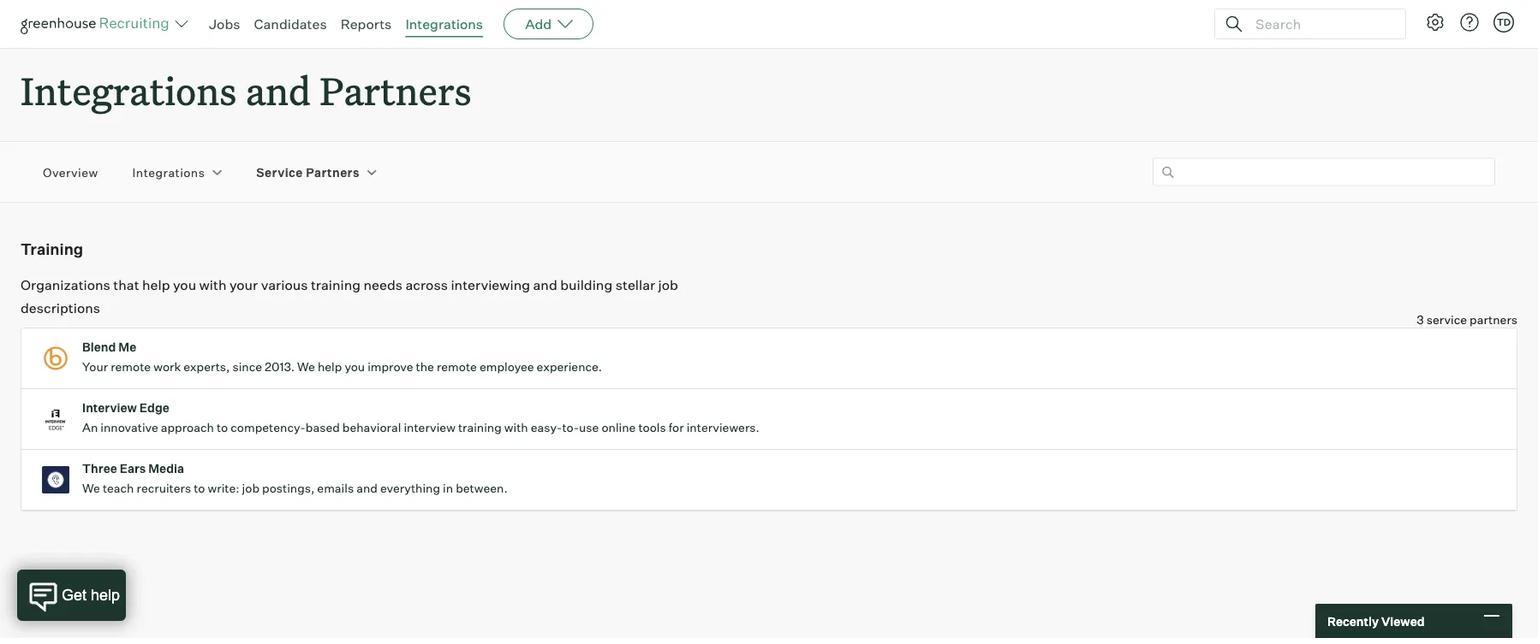 Task type: describe. For each thing, give the bounding box(es) containing it.
job inside three ears media we teach recruiters to write: job postings, emails and everything in between.
[[242, 482, 260, 497]]

approach
[[161, 421, 214, 436]]

1 horizontal spatial integrations link
[[405, 15, 483, 33]]

0 horizontal spatial integrations link
[[132, 164, 205, 181]]

help inside organizations that help you with your various training needs across interviewing and building stellar job descriptions
[[142, 276, 170, 294]]

edge
[[139, 401, 169, 416]]

viewed
[[1381, 614, 1425, 629]]

training
[[21, 240, 83, 259]]

blend
[[82, 340, 116, 355]]

teach
[[103, 482, 134, 497]]

service
[[1427, 313, 1467, 328]]

and for organizations that help you with your various training needs across interviewing and building stellar job descriptions
[[533, 276, 557, 294]]

2 vertical spatial integrations
[[132, 165, 205, 180]]

three ears media we teach recruiters to write: job postings, emails and everything in between.
[[82, 462, 508, 497]]

training inside "interview edge an innovative approach to competency-based behavioral interview training with easy-to-use online tools for interviewers."
[[458, 421, 502, 436]]

td button
[[1494, 12, 1514, 33]]

candidates link
[[254, 15, 327, 33]]

integrations and partners
[[21, 65, 472, 116]]

service
[[256, 165, 303, 180]]

stellar
[[616, 276, 655, 294]]

configure image
[[1425, 12, 1446, 33]]

the
[[416, 360, 434, 375]]

recently
[[1328, 614, 1379, 629]]

between.
[[456, 482, 508, 497]]

in
[[443, 482, 453, 497]]

2 remote from the left
[[437, 360, 477, 375]]

an
[[82, 421, 98, 436]]

easy-
[[531, 421, 562, 436]]

training inside organizations that help you with your various training needs across interviewing and building stellar job descriptions
[[311, 276, 361, 294]]

td button
[[1490, 9, 1518, 36]]

descriptions
[[21, 300, 100, 317]]

various
[[261, 276, 308, 294]]

your
[[82, 360, 108, 375]]

interview edge an innovative approach to competency-based behavioral interview training with easy-to-use online tools for interviewers.
[[82, 401, 760, 436]]

overview link
[[43, 164, 98, 181]]

add
[[525, 15, 552, 33]]

1 vertical spatial partners
[[306, 165, 360, 180]]

building
[[560, 276, 613, 294]]

experience.
[[537, 360, 602, 375]]

reports link
[[341, 15, 392, 33]]

to inside "interview edge an innovative approach to competency-based behavioral interview training with easy-to-use online tools for interviewers."
[[217, 421, 228, 436]]

with inside "interview edge an innovative approach to competency-based behavioral interview training with easy-to-use online tools for interviewers."
[[504, 421, 528, 436]]

2013.
[[265, 360, 295, 375]]

online
[[602, 421, 636, 436]]

experts,
[[184, 360, 230, 375]]

postings,
[[262, 482, 315, 497]]

0 vertical spatial integrations
[[405, 15, 483, 33]]

service partners
[[256, 165, 360, 180]]

td
[[1497, 16, 1511, 28]]

behavioral
[[342, 421, 401, 436]]

and for three ears media we teach recruiters to write: job postings, emails and everything in between.
[[356, 482, 378, 497]]

recently viewed
[[1328, 614, 1425, 629]]

1 remote from the left
[[111, 360, 151, 375]]

job inside organizations that help you with your various training needs across interviewing and building stellar job descriptions
[[658, 276, 678, 294]]

work
[[153, 360, 181, 375]]

help inside blend me your remote work experts, since 2013. we help you improve the remote employee experience.
[[318, 360, 342, 375]]

greenhouse recruiting image
[[21, 14, 175, 34]]

write:
[[208, 482, 239, 497]]

improve
[[368, 360, 413, 375]]



Task type: locate. For each thing, give the bounding box(es) containing it.
that
[[113, 276, 139, 294]]

1 horizontal spatial job
[[658, 276, 678, 294]]

to
[[217, 421, 228, 436], [194, 482, 205, 497]]

0 vertical spatial job
[[658, 276, 678, 294]]

remote right the
[[437, 360, 477, 375]]

help right 2013. on the bottom left
[[318, 360, 342, 375]]

and left building
[[533, 276, 557, 294]]

0 horizontal spatial and
[[246, 65, 311, 116]]

job
[[658, 276, 678, 294], [242, 482, 260, 497]]

and right emails
[[356, 482, 378, 497]]

organizations
[[21, 276, 110, 294]]

0 horizontal spatial training
[[311, 276, 361, 294]]

overview
[[43, 165, 98, 180]]

since
[[232, 360, 262, 375]]

0 vertical spatial partners
[[320, 65, 472, 116]]

interview
[[82, 401, 137, 416]]

you right the that
[[173, 276, 196, 294]]

me
[[118, 340, 136, 355]]

your
[[229, 276, 258, 294]]

0 horizontal spatial remote
[[111, 360, 151, 375]]

we inside blend me your remote work experts, since 2013. we help you improve the remote employee experience.
[[297, 360, 315, 375]]

you left 'improve'
[[345, 360, 365, 375]]

ears
[[120, 462, 146, 477]]

and
[[246, 65, 311, 116], [533, 276, 557, 294], [356, 482, 378, 497]]

we down three
[[82, 482, 100, 497]]

partners
[[320, 65, 472, 116], [306, 165, 360, 180]]

0 horizontal spatial we
[[82, 482, 100, 497]]

and inside three ears media we teach recruiters to write: job postings, emails and everything in between.
[[356, 482, 378, 497]]

1 horizontal spatial you
[[345, 360, 365, 375]]

three
[[82, 462, 117, 477]]

0 horizontal spatial with
[[199, 276, 227, 294]]

we right 2013. on the bottom left
[[297, 360, 315, 375]]

help
[[142, 276, 170, 294], [318, 360, 342, 375]]

0 vertical spatial integrations link
[[405, 15, 483, 33]]

candidates
[[254, 15, 327, 33]]

use
[[579, 421, 599, 436]]

1 horizontal spatial and
[[356, 482, 378, 497]]

1 vertical spatial with
[[504, 421, 528, 436]]

1 horizontal spatial remote
[[437, 360, 477, 375]]

you inside organizations that help you with your various training needs across interviewing and building stellar job descriptions
[[173, 276, 196, 294]]

partners down reports link
[[320, 65, 472, 116]]

0 horizontal spatial to
[[194, 482, 205, 497]]

training right interview
[[458, 421, 502, 436]]

integrations
[[405, 15, 483, 33], [21, 65, 237, 116], [132, 165, 205, 180]]

partners right service
[[306, 165, 360, 180]]

you
[[173, 276, 196, 294], [345, 360, 365, 375]]

across
[[406, 276, 448, 294]]

everything
[[380, 482, 440, 497]]

media
[[148, 462, 184, 477]]

1 vertical spatial integrations
[[21, 65, 237, 116]]

0 horizontal spatial job
[[242, 482, 260, 497]]

2 horizontal spatial and
[[533, 276, 557, 294]]

0 vertical spatial with
[[199, 276, 227, 294]]

organizations that help you with your various training needs across interviewing and building stellar job descriptions
[[21, 276, 678, 317]]

competency-
[[231, 421, 306, 436]]

jobs
[[209, 15, 240, 33]]

1 horizontal spatial we
[[297, 360, 315, 375]]

0 vertical spatial to
[[217, 421, 228, 436]]

and down candidates
[[246, 65, 311, 116]]

help right the that
[[142, 276, 170, 294]]

you inside blend me your remote work experts, since 2013. we help you improve the remote employee experience.
[[345, 360, 365, 375]]

None text field
[[1153, 158, 1495, 186]]

with
[[199, 276, 227, 294], [504, 421, 528, 436]]

0 vertical spatial and
[[246, 65, 311, 116]]

job right stellar
[[658, 276, 678, 294]]

for
[[669, 421, 684, 436]]

with left easy-
[[504, 421, 528, 436]]

3
[[1417, 313, 1424, 328]]

remote
[[111, 360, 151, 375], [437, 360, 477, 375]]

to inside three ears media we teach recruiters to write: job postings, emails and everything in between.
[[194, 482, 205, 497]]

training
[[311, 276, 361, 294], [458, 421, 502, 436]]

3 service partners
[[1417, 313, 1518, 328]]

1 vertical spatial training
[[458, 421, 502, 436]]

training left needs on the left of page
[[311, 276, 361, 294]]

1 vertical spatial you
[[345, 360, 365, 375]]

with inside organizations that help you with your various training needs across interviewing and building stellar job descriptions
[[199, 276, 227, 294]]

blend me your remote work experts, since 2013. we help you improve the remote employee experience.
[[82, 340, 602, 375]]

1 horizontal spatial with
[[504, 421, 528, 436]]

1 horizontal spatial to
[[217, 421, 228, 436]]

job right write:
[[242, 482, 260, 497]]

0 vertical spatial we
[[297, 360, 315, 375]]

we inside three ears media we teach recruiters to write: job postings, emails and everything in between.
[[82, 482, 100, 497]]

add button
[[504, 9, 594, 39]]

employee
[[480, 360, 534, 375]]

1 vertical spatial job
[[242, 482, 260, 497]]

needs
[[364, 276, 403, 294]]

to-
[[562, 421, 579, 436]]

0 vertical spatial help
[[142, 276, 170, 294]]

partners
[[1470, 313, 1518, 328]]

we
[[297, 360, 315, 375], [82, 482, 100, 497]]

recruiters
[[137, 482, 191, 497]]

Search text field
[[1251, 12, 1390, 36]]

to left write:
[[194, 482, 205, 497]]

interviewers.
[[687, 421, 760, 436]]

1 vertical spatial to
[[194, 482, 205, 497]]

remote down me
[[111, 360, 151, 375]]

jobs link
[[209, 15, 240, 33]]

to right approach
[[217, 421, 228, 436]]

1 horizontal spatial help
[[318, 360, 342, 375]]

0 horizontal spatial you
[[173, 276, 196, 294]]

and inside organizations that help you with your various training needs across interviewing and building stellar job descriptions
[[533, 276, 557, 294]]

0 vertical spatial training
[[311, 276, 361, 294]]

based
[[306, 421, 340, 436]]

0 horizontal spatial help
[[142, 276, 170, 294]]

integrations link
[[405, 15, 483, 33], [132, 164, 205, 181]]

1 vertical spatial help
[[318, 360, 342, 375]]

tools
[[638, 421, 666, 436]]

reports
[[341, 15, 392, 33]]

2 vertical spatial and
[[356, 482, 378, 497]]

1 horizontal spatial training
[[458, 421, 502, 436]]

innovative
[[100, 421, 158, 436]]

interviewing
[[451, 276, 530, 294]]

1 vertical spatial integrations link
[[132, 164, 205, 181]]

0 vertical spatial you
[[173, 276, 196, 294]]

1 vertical spatial we
[[82, 482, 100, 497]]

1 vertical spatial and
[[533, 276, 557, 294]]

with left your
[[199, 276, 227, 294]]

service partners link
[[256, 164, 360, 181]]

emails
[[317, 482, 354, 497]]

interview
[[404, 421, 456, 436]]



Task type: vqa. For each thing, say whether or not it's contained in the screenshot.
the 'of'
no



